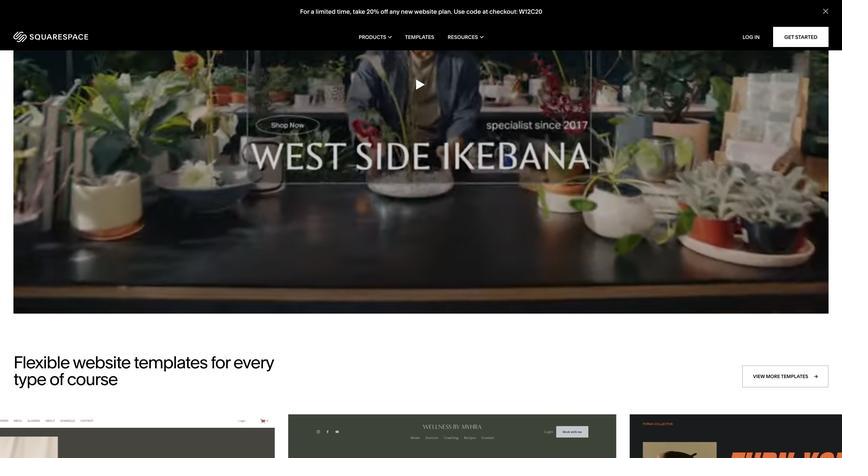 Task type: locate. For each thing, give the bounding box(es) containing it.
get started
[[785, 34, 818, 40]]

new
[[401, 8, 413, 16]]

time,
[[337, 8, 352, 16]]

templates link
[[405, 24, 435, 50]]

started
[[796, 34, 818, 40]]

templates left →
[[782, 374, 809, 380]]

a
[[311, 8, 314, 16]]

at
[[483, 8, 488, 16]]

forma template image
[[630, 415, 843, 459]]

0 vertical spatial website
[[414, 8, 437, 16]]

for a limited time, take 20% off any new website plan. use code at checkout: w12c20
[[300, 8, 543, 16]]

view more templates
[[754, 374, 809, 380]]

→
[[815, 374, 819, 380]]

checkout:
[[490, 8, 518, 16]]

website
[[414, 8, 437, 16], [73, 353, 131, 373]]

log
[[743, 34, 754, 40]]

more
[[767, 374, 781, 380]]

templates
[[134, 353, 208, 373]]

squarespace logo image
[[13, 32, 88, 42]]

1 vertical spatial website
[[73, 353, 131, 373]]

log             in
[[743, 34, 760, 40]]

any
[[390, 8, 400, 16]]

1 horizontal spatial website
[[414, 8, 437, 16]]

templates
[[405, 34, 435, 40], [782, 374, 809, 380]]

get
[[785, 34, 795, 40]]

type
[[13, 369, 46, 390]]

0 horizontal spatial website
[[73, 353, 131, 373]]

take
[[353, 8, 365, 16]]

1 horizontal spatial templates
[[782, 374, 809, 380]]

0 vertical spatial templates
[[405, 34, 435, 40]]

limited
[[316, 8, 336, 16]]

templates down for a limited time, take 20% off any new website plan. use code at checkout: w12c20
[[405, 34, 435, 40]]

log             in link
[[743, 34, 760, 40]]

20%
[[367, 8, 379, 16]]

1 vertical spatial templates
[[782, 374, 809, 380]]

in
[[755, 34, 760, 40]]

products button
[[359, 24, 392, 50]]



Task type: vqa. For each thing, say whether or not it's contained in the screenshot.
the top "You'Re"
no



Task type: describe. For each thing, give the bounding box(es) containing it.
website inside flexible website templates for every type of course
[[73, 353, 131, 373]]

course
[[67, 369, 118, 390]]

resources
[[448, 34, 478, 40]]

every
[[234, 353, 274, 373]]

myhra template image
[[289, 415, 617, 459]]

products
[[359, 34, 387, 40]]

w12c20
[[519, 8, 543, 16]]

get started link
[[774, 27, 829, 47]]

code
[[467, 8, 481, 16]]

flexible
[[13, 353, 70, 373]]

view
[[754, 374, 766, 380]]

loam template image
[[0, 415, 275, 459]]

for
[[211, 353, 230, 373]]

squarespace logo link
[[13, 32, 177, 42]]

use
[[454, 8, 465, 16]]

for
[[300, 8, 310, 16]]

0 horizontal spatial templates
[[405, 34, 435, 40]]

of
[[49, 369, 64, 390]]

flexible website templates for every type of course
[[13, 353, 274, 390]]

off
[[381, 8, 388, 16]]

plan.
[[439, 8, 453, 16]]

resources button
[[448, 24, 484, 50]]



